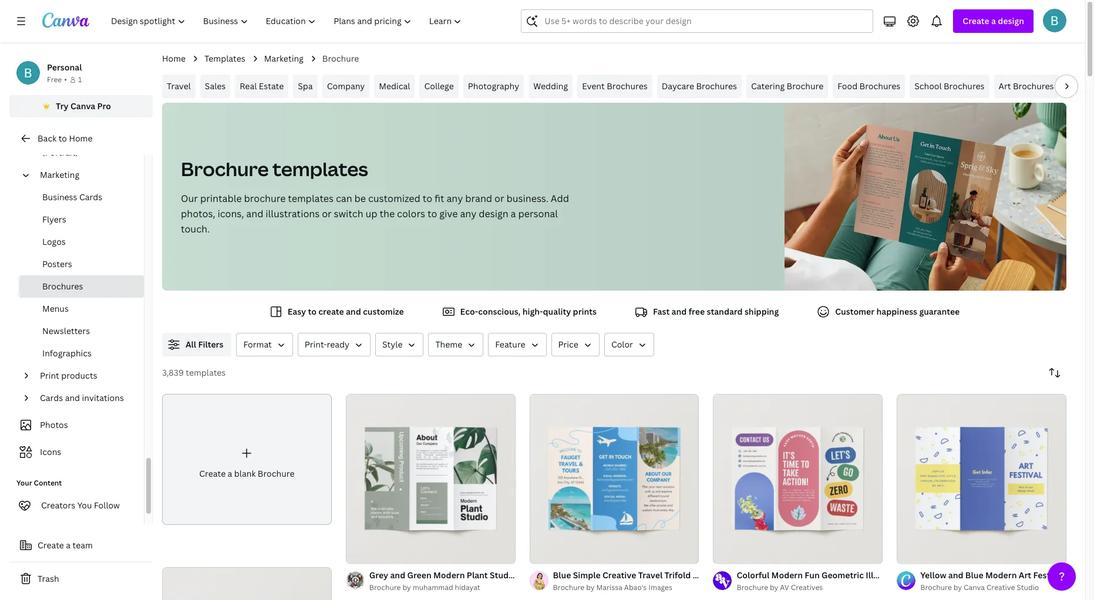 Task type: describe. For each thing, give the bounding box(es) containing it.
catering brochure
[[751, 80, 823, 92]]

1 of 3 link for yellow
[[897, 394, 1067, 564]]

3 for blue
[[553, 550, 557, 558]]

sales
[[205, 80, 226, 92]]

all filters button
[[162, 333, 232, 356]]

art inside yellow and blue modern art festival pamph brochure by canva creative studio
[[1019, 570, 1031, 581]]

guarantee
[[919, 306, 960, 317]]

business cards
[[42, 191, 102, 203]]

templates
[[204, 53, 245, 64]]

creative inside yellow and blue modern art festival pamph brochure by canva creative studio
[[987, 582, 1015, 592]]

eco-conscious, high-quality prints
[[460, 306, 597, 317]]

3 1 of 3 from the left
[[721, 550, 741, 558]]

Sort by button
[[1043, 361, 1067, 385]]

brochure by marissa abao's images link
[[553, 582, 699, 594]]

blue inside yellow and blue modern art festival pamph brochure by canva creative studio
[[965, 570, 984, 581]]

menus link
[[19, 298, 144, 320]]

trash
[[38, 573, 59, 584]]

you
[[77, 500, 92, 511]]

brochure inside catering brochure link
[[787, 80, 823, 92]]

give
[[439, 207, 458, 220]]

personal
[[518, 207, 558, 220]]

quality
[[543, 306, 571, 317]]

to right easy
[[308, 306, 317, 317]]

colors
[[397, 207, 425, 220]]

pamph
[[1066, 570, 1094, 581]]

3,839 templates
[[162, 367, 226, 378]]

daycare brochures link
[[657, 75, 742, 98]]

business
[[42, 191, 77, 203]]

trifold inside blue simple creative travel trifold brochure brochure by marissa abao's images
[[665, 570, 691, 581]]

blue simple creative travel trifold brochure link
[[553, 569, 730, 582]]

3 3 from the left
[[737, 550, 741, 558]]

newsletters
[[42, 325, 90, 337]]

photography
[[468, 80, 519, 92]]

by inside grey and green modern plant studio trifold brochure brochure by muhammad hidayat
[[403, 582, 411, 592]]

team
[[73, 540, 93, 551]]

a inside our printable brochure templates can be customized to fit any brand or business. add photos, icons, and illustrations or switch up the colors to give any design a personal touch.
[[511, 207, 516, 220]]

1 vertical spatial home
[[69, 133, 92, 144]]

color button
[[604, 333, 654, 356]]

create a blank brochure
[[199, 468, 295, 479]]

1 vertical spatial any
[[460, 207, 476, 220]]

0 horizontal spatial marketing
[[40, 169, 79, 180]]

3,839
[[162, 367, 184, 378]]

and for cards and invitations
[[65, 392, 80, 403]]

creators you follow link
[[9, 494, 144, 517]]

sports link
[[1063, 75, 1094, 98]]

photography link
[[463, 75, 524, 98]]

creatives
[[791, 582, 823, 592]]

1 horizontal spatial marketing
[[264, 53, 304, 64]]

conscious,
[[478, 306, 521, 317]]

canva inside button
[[70, 100, 95, 112]]

green olive minimalis modern trip promotion trifold brochure image
[[162, 567, 332, 600]]

brochures for art brochures
[[1013, 80, 1054, 92]]

canva inside yellow and blue modern art festival pamph brochure by canva creative studio
[[964, 582, 985, 592]]

personal
[[47, 62, 82, 73]]

food
[[838, 80, 858, 92]]

grey and green modern plant studio trifold brochure image
[[346, 394, 515, 564]]

format
[[243, 339, 272, 350]]

company
[[327, 80, 365, 92]]

and inside our printable brochure templates can be customized to fit any brand or business. add photos, icons, and illustrations or switch up the colors to give any design a personal touch.
[[246, 207, 263, 220]]

theme button
[[428, 333, 483, 356]]

create a design button
[[953, 9, 1034, 33]]

color
[[611, 339, 633, 350]]

cards and invitations
[[40, 392, 124, 403]]

feed ad videos (portrait) link
[[19, 129, 144, 164]]

to left give
[[428, 207, 437, 220]]

flyers
[[42, 214, 66, 225]]

creative inside blue simple creative travel trifold brochure brochure by marissa abao's images
[[603, 570, 636, 581]]

menus
[[42, 303, 69, 314]]

1 for grey
[[354, 550, 357, 558]]

college
[[424, 80, 454, 92]]

art inside art brochures link
[[999, 80, 1011, 92]]

templates for 3,839 templates
[[186, 367, 226, 378]]

•
[[64, 75, 67, 85]]

food brochures
[[838, 80, 900, 92]]

marissa
[[596, 582, 622, 592]]

0 horizontal spatial travel
[[167, 80, 191, 92]]

and for fast and free standard shipping
[[672, 306, 687, 317]]

brochure by canva creative studio link
[[920, 582, 1067, 594]]

brochure by av creatives link
[[737, 582, 883, 594]]

happiness
[[877, 306, 917, 317]]

create for create a design
[[963, 15, 989, 26]]

ad
[[64, 134, 74, 145]]

create for create a team
[[38, 540, 64, 551]]

brad klo image
[[1043, 9, 1067, 32]]

grey and green modern plant studio trifold brochure link
[[369, 569, 583, 582]]

brochures for event brochures
[[607, 80, 648, 92]]

print products link
[[35, 365, 137, 387]]

customer happiness guarantee
[[835, 306, 960, 317]]

daycare
[[662, 80, 694, 92]]

fit
[[435, 192, 444, 205]]

print-ready button
[[298, 333, 371, 356]]

art brochures
[[999, 80, 1054, 92]]

event brochures
[[582, 80, 648, 92]]

pro
[[97, 100, 111, 112]]

top level navigation element
[[103, 9, 472, 33]]

touch.
[[181, 223, 210, 236]]

feed
[[42, 134, 61, 145]]

brochure by muhammad hidayat link
[[369, 582, 515, 594]]

to left fit
[[423, 192, 432, 205]]

brochures for school brochures
[[944, 80, 985, 92]]

back to home
[[38, 133, 92, 144]]

feature
[[495, 339, 525, 350]]

food brochures link
[[833, 75, 905, 98]]

1 of 3 link for blue
[[529, 394, 699, 564]]

1 horizontal spatial home
[[162, 53, 186, 64]]

photos,
[[181, 207, 215, 220]]

and for grey and green modern plant studio trifold brochure brochure by muhammad hidayat
[[390, 570, 405, 581]]

1 of 3 for grey
[[354, 550, 373, 558]]

medical link
[[374, 75, 415, 98]]

and right create
[[346, 306, 361, 317]]

cards and invitations link
[[35, 387, 137, 409]]

of for grey and green modern plant studio trifold brochure
[[359, 550, 368, 558]]

brochure by av creatives
[[737, 582, 823, 592]]

brand
[[465, 192, 492, 205]]

school brochures link
[[910, 75, 989, 98]]

yellow and blue modern art festival pamph brochure by canva creative studio
[[920, 570, 1094, 592]]

design inside our printable brochure templates can be customized to fit any brand or business. add photos, icons, and illustrations or switch up the colors to give any design a personal touch.
[[479, 207, 508, 220]]

try
[[56, 100, 69, 112]]

and for yellow and blue modern art festival pamph brochure by canva creative studio
[[948, 570, 963, 581]]

wedding
[[533, 80, 568, 92]]

trifold inside grey and green modern plant studio trifold brochure brochure by muhammad hidayat
[[518, 570, 544, 581]]

1 for yellow
[[905, 550, 909, 558]]

brochures for food brochures
[[860, 80, 900, 92]]

print products
[[40, 370, 97, 381]]

create a blank brochure link
[[162, 394, 332, 525]]

modern for plant
[[433, 570, 465, 581]]



Task type: locate. For each thing, give the bounding box(es) containing it.
brochure templates
[[181, 156, 368, 181]]

sports
[[1068, 80, 1094, 92]]

and left free
[[672, 306, 687, 317]]

prints
[[573, 306, 597, 317]]

of for blue simple creative travel trifold brochure
[[543, 550, 552, 558]]

flyers link
[[19, 208, 144, 231]]

customer
[[835, 306, 875, 317]]

0 horizontal spatial trifold
[[518, 570, 544, 581]]

1 vertical spatial templates
[[288, 192, 334, 205]]

av
[[780, 582, 789, 592]]

trifold right plant
[[518, 570, 544, 581]]

1 vertical spatial or
[[322, 207, 332, 220]]

switch
[[334, 207, 363, 220]]

by down 'simple'
[[586, 582, 595, 592]]

and right grey
[[390, 570, 405, 581]]

or left "switch"
[[322, 207, 332, 220]]

and down brochure
[[246, 207, 263, 220]]

by down yellow and blue modern art festival pamph link
[[954, 582, 962, 592]]

format button
[[236, 333, 293, 356]]

logos link
[[19, 231, 144, 253]]

1 horizontal spatial marketing link
[[264, 52, 304, 65]]

by
[[403, 582, 411, 592], [586, 582, 595, 592], [770, 582, 778, 592], [954, 582, 962, 592]]

canva
[[70, 100, 95, 112], [964, 582, 985, 592]]

1 of 3 for yellow
[[905, 550, 925, 558]]

brochures inside daycare brochures link
[[696, 80, 737, 92]]

0 vertical spatial create
[[963, 15, 989, 26]]

can
[[336, 192, 352, 205]]

2 horizontal spatial create
[[963, 15, 989, 26]]

by left av
[[770, 582, 778, 592]]

invitations
[[82, 392, 124, 403]]

canva right try
[[70, 100, 95, 112]]

marketing link up business cards at the top of the page
[[35, 164, 137, 186]]

2 trifold from the left
[[665, 570, 691, 581]]

create a blank brochure element
[[162, 394, 332, 525]]

travel
[[167, 80, 191, 92], [638, 570, 663, 581]]

1 blue from the left
[[553, 570, 571, 581]]

and
[[246, 207, 263, 220], [346, 306, 361, 317], [672, 306, 687, 317], [65, 392, 80, 403], [390, 570, 405, 581], [948, 570, 963, 581]]

modern
[[433, 570, 465, 581], [985, 570, 1017, 581]]

blue left 'simple'
[[553, 570, 571, 581]]

1 horizontal spatial modern
[[985, 570, 1017, 581]]

travel up images
[[638, 570, 663, 581]]

business cards link
[[19, 186, 144, 208]]

1 vertical spatial canva
[[964, 582, 985, 592]]

a for create a design
[[991, 15, 996, 26]]

modern for art
[[985, 570, 1017, 581]]

4 1 of 3 from the left
[[905, 550, 925, 558]]

1 vertical spatial design
[[479, 207, 508, 220]]

2 by from the left
[[586, 582, 595, 592]]

0 vertical spatial design
[[998, 15, 1024, 26]]

2 1 of 3 link from the left
[[529, 394, 699, 564]]

templates inside our printable brochure templates can be customized to fit any brand or business. add photos, icons, and illustrations or switch up the colors to give any design a personal touch.
[[288, 192, 334, 205]]

eco-
[[460, 306, 478, 317]]

design inside dropdown button
[[998, 15, 1024, 26]]

templates link
[[204, 52, 245, 65]]

by inside blue simple creative travel trifold brochure brochure by marissa abao's images
[[586, 582, 595, 592]]

icons,
[[218, 207, 244, 220]]

logos
[[42, 236, 66, 247]]

0 vertical spatial canva
[[70, 100, 95, 112]]

brochure inside brochure by av creatives link
[[737, 582, 768, 592]]

medical
[[379, 80, 410, 92]]

1 vertical spatial create
[[199, 468, 226, 479]]

feature button
[[488, 333, 547, 356]]

to up '(portrait)'
[[59, 133, 67, 144]]

grey and green modern plant studio trifold brochure brochure by muhammad hidayat
[[369, 570, 583, 592]]

1 for blue
[[538, 550, 541, 558]]

0 horizontal spatial modern
[[433, 570, 465, 581]]

1 of 3 link for grey
[[346, 394, 515, 564]]

templates up can on the top left of the page
[[273, 156, 368, 181]]

any
[[447, 192, 463, 205], [460, 207, 476, 220]]

customized
[[368, 192, 420, 205]]

photos link
[[16, 414, 137, 436]]

print
[[40, 370, 59, 381]]

a for create a team
[[66, 540, 71, 551]]

cards down print
[[40, 392, 63, 403]]

create inside button
[[38, 540, 64, 551]]

any down brand
[[460, 207, 476, 220]]

school brochures
[[914, 80, 985, 92]]

design left brad klo icon
[[998, 15, 1024, 26]]

modern up brochure by muhammad hidayat link
[[433, 570, 465, 581]]

cards up flyers link
[[79, 191, 102, 203]]

blue simple creative travel trifold brochure image
[[529, 394, 699, 564]]

creative down yellow and blue modern art festival pamph link
[[987, 582, 1015, 592]]

abao's
[[624, 582, 647, 592]]

studio down yellow and blue modern art festival pamph link
[[1017, 582, 1039, 592]]

0 horizontal spatial art
[[999, 80, 1011, 92]]

1 modern from the left
[[433, 570, 465, 581]]

easy
[[288, 306, 306, 317]]

1 vertical spatial cards
[[40, 392, 63, 403]]

brochures left sports link
[[1013, 80, 1054, 92]]

illustrations
[[266, 207, 320, 220]]

your
[[16, 478, 32, 488]]

0 vertical spatial home
[[162, 53, 186, 64]]

create inside dropdown button
[[963, 15, 989, 26]]

2 blue from the left
[[965, 570, 984, 581]]

a inside button
[[66, 540, 71, 551]]

0 horizontal spatial canva
[[70, 100, 95, 112]]

modern inside grey and green modern plant studio trifold brochure brochure by muhammad hidayat
[[433, 570, 465, 581]]

1 by from the left
[[403, 582, 411, 592]]

1 1 of 3 from the left
[[354, 550, 373, 558]]

event
[[582, 80, 605, 92]]

art right school brochures
[[999, 80, 1011, 92]]

blue up brochure by canva creative studio link
[[965, 570, 984, 581]]

1 vertical spatial travel
[[638, 570, 663, 581]]

templates up the illustrations
[[288, 192, 334, 205]]

marketing link up estate
[[264, 52, 304, 65]]

infographics
[[42, 348, 92, 359]]

Search search field
[[545, 10, 866, 32]]

4 1 of 3 link from the left
[[897, 394, 1067, 564]]

creative
[[603, 570, 636, 581], [987, 582, 1015, 592]]

0 horizontal spatial studio
[[490, 570, 516, 581]]

4 by from the left
[[954, 582, 962, 592]]

marketing up estate
[[264, 53, 304, 64]]

(portrait)
[[42, 147, 78, 158]]

all filters
[[186, 339, 223, 350]]

0 vertical spatial creative
[[603, 570, 636, 581]]

3 1 of 3 link from the left
[[713, 394, 883, 564]]

3
[[370, 550, 373, 558], [553, 550, 557, 558], [737, 550, 741, 558], [921, 550, 925, 558]]

1 vertical spatial studio
[[1017, 582, 1039, 592]]

0 vertical spatial travel
[[167, 80, 191, 92]]

a for create a blank brochure
[[228, 468, 232, 479]]

by inside yellow and blue modern art festival pamph brochure by canva creative studio
[[954, 582, 962, 592]]

0 horizontal spatial or
[[322, 207, 332, 220]]

travel inside blue simple creative travel trifold brochure brochure by marissa abao's images
[[638, 570, 663, 581]]

0 vertical spatial marketing
[[264, 53, 304, 64]]

1 horizontal spatial canva
[[964, 582, 985, 592]]

print-
[[305, 339, 327, 350]]

1 vertical spatial marketing
[[40, 169, 79, 180]]

0 horizontal spatial cards
[[40, 392, 63, 403]]

4 3 from the left
[[921, 550, 925, 558]]

2 vertical spatial create
[[38, 540, 64, 551]]

brochure
[[322, 53, 359, 64], [787, 80, 823, 92], [181, 156, 269, 181], [258, 468, 295, 479], [546, 570, 583, 581], [693, 570, 730, 581], [369, 582, 401, 592], [553, 582, 584, 592], [737, 582, 768, 592], [920, 582, 952, 592]]

studio inside grey and green modern plant studio trifold brochure brochure by muhammad hidayat
[[490, 570, 516, 581]]

brochure
[[244, 192, 286, 205]]

create a team button
[[9, 534, 153, 557]]

or right brand
[[494, 192, 504, 205]]

1 horizontal spatial studio
[[1017, 582, 1039, 592]]

icons
[[40, 446, 61, 457]]

3 by from the left
[[770, 582, 778, 592]]

2 3 from the left
[[553, 550, 557, 558]]

blue
[[553, 570, 571, 581], [965, 570, 984, 581]]

0 horizontal spatial create
[[38, 540, 64, 551]]

1 trifold from the left
[[518, 570, 544, 581]]

cards inside cards and invitations link
[[40, 392, 63, 403]]

art brochures link
[[994, 75, 1059, 98]]

and inside yellow and blue modern art festival pamph brochure by canva creative studio
[[948, 570, 963, 581]]

art left festival
[[1019, 570, 1031, 581]]

follow
[[94, 500, 120, 511]]

brochures inside school brochures link
[[944, 80, 985, 92]]

1 horizontal spatial blue
[[965, 570, 984, 581]]

yellow and blue modern art festival pamphlet trifold brochure image
[[897, 394, 1067, 564]]

yellow
[[920, 570, 946, 581]]

catering brochure link
[[746, 75, 828, 98]]

1 of 3 for blue
[[538, 550, 557, 558]]

brochures right school at the top right
[[944, 80, 985, 92]]

0 horizontal spatial blue
[[553, 570, 571, 581]]

price button
[[551, 333, 600, 356]]

1 horizontal spatial art
[[1019, 570, 1031, 581]]

0 horizontal spatial home
[[69, 133, 92, 144]]

1 horizontal spatial travel
[[638, 570, 663, 581]]

high-
[[523, 306, 543, 317]]

free •
[[47, 75, 67, 85]]

4 of from the left
[[910, 550, 919, 558]]

spa
[[298, 80, 313, 92]]

1 of from the left
[[359, 550, 368, 558]]

2 of from the left
[[543, 550, 552, 558]]

3 of from the left
[[727, 550, 735, 558]]

company link
[[322, 75, 370, 98]]

1 vertical spatial marketing link
[[35, 164, 137, 186]]

standard
[[707, 306, 743, 317]]

1 horizontal spatial cards
[[79, 191, 102, 203]]

colorful modern fun geometric illustrative zero waste environment brochure image
[[713, 394, 883, 564]]

3 for yellow
[[921, 550, 925, 558]]

cards inside business cards link
[[79, 191, 102, 203]]

brochures right food at the top right
[[860, 80, 900, 92]]

and right the yellow
[[948, 570, 963, 581]]

wedding link
[[529, 75, 573, 98]]

1 vertical spatial creative
[[987, 582, 1015, 592]]

0 vertical spatial cards
[[79, 191, 102, 203]]

blue inside blue simple creative travel trifold brochure brochure by marissa abao's images
[[553, 570, 571, 581]]

2 modern from the left
[[985, 570, 1017, 581]]

templates
[[273, 156, 368, 181], [288, 192, 334, 205], [186, 367, 226, 378]]

travel link
[[162, 75, 195, 98]]

of for yellow and blue modern art festival pamph
[[910, 550, 919, 558]]

canva down yellow and blue modern art festival pamph link
[[964, 582, 985, 592]]

0 vertical spatial any
[[447, 192, 463, 205]]

1 1 of 3 link from the left
[[346, 394, 515, 564]]

studio right plant
[[490, 570, 516, 581]]

templates for brochure templates
[[273, 156, 368, 181]]

a inside dropdown button
[[991, 15, 996, 26]]

brochures for daycare brochures
[[696, 80, 737, 92]]

studio inside yellow and blue modern art festival pamph brochure by canva creative studio
[[1017, 582, 1039, 592]]

None search field
[[521, 9, 874, 33]]

brochures right event
[[607, 80, 648, 92]]

0 vertical spatial or
[[494, 192, 504, 205]]

to inside back to home link
[[59, 133, 67, 144]]

brochures down posters
[[42, 281, 83, 292]]

modern up brochure by canva creative studio link
[[985, 570, 1017, 581]]

brochures inside art brochures link
[[1013, 80, 1054, 92]]

0 horizontal spatial design
[[479, 207, 508, 220]]

studio
[[490, 570, 516, 581], [1017, 582, 1039, 592]]

videos
[[76, 134, 103, 145]]

event brochures link
[[577, 75, 652, 98]]

trifold up images
[[665, 570, 691, 581]]

our
[[181, 192, 198, 205]]

2 1 of 3 from the left
[[538, 550, 557, 558]]

travel down home link
[[167, 80, 191, 92]]

0 horizontal spatial creative
[[603, 570, 636, 581]]

images
[[649, 582, 672, 592]]

icons link
[[16, 441, 137, 463]]

brochures inside event brochures link
[[607, 80, 648, 92]]

modern inside yellow and blue modern art festival pamph brochure by canva creative studio
[[985, 570, 1017, 581]]

and inside grey and green modern plant studio trifold brochure brochure by muhammad hidayat
[[390, 570, 405, 581]]

brochure inside yellow and blue modern art festival pamph brochure by canva creative studio
[[920, 582, 952, 592]]

try canva pro button
[[9, 95, 153, 117]]

creators
[[41, 500, 75, 511]]

be
[[354, 192, 366, 205]]

0 vertical spatial studio
[[490, 570, 516, 581]]

1 horizontal spatial or
[[494, 192, 504, 205]]

sales link
[[200, 75, 230, 98]]

1 horizontal spatial creative
[[987, 582, 1015, 592]]

creative up brochure by marissa abao's images link
[[603, 570, 636, 581]]

brochures inside food brochures link
[[860, 80, 900, 92]]

0 vertical spatial art
[[999, 80, 1011, 92]]

yellow and blue modern art festival pamph link
[[920, 569, 1094, 582]]

0 vertical spatial templates
[[273, 156, 368, 181]]

1 vertical spatial art
[[1019, 570, 1031, 581]]

printable
[[200, 192, 242, 205]]

3 for grey
[[370, 550, 373, 558]]

brochures right daycare on the right top
[[696, 80, 737, 92]]

filters
[[198, 339, 223, 350]]

templates down all filters
[[186, 367, 226, 378]]

design down brand
[[479, 207, 508, 220]]

up
[[366, 207, 377, 220]]

by down 'green'
[[403, 582, 411, 592]]

back to home link
[[9, 127, 153, 150]]

2 vertical spatial templates
[[186, 367, 226, 378]]

catering
[[751, 80, 785, 92]]

and down print products
[[65, 392, 80, 403]]

fast
[[653, 306, 670, 317]]

trash link
[[9, 567, 153, 591]]

1 horizontal spatial create
[[199, 468, 226, 479]]

marketing up business at left top
[[40, 169, 79, 180]]

festival
[[1033, 570, 1064, 581]]

0 horizontal spatial marketing link
[[35, 164, 137, 186]]

1 horizontal spatial design
[[998, 15, 1024, 26]]

real estate link
[[235, 75, 289, 98]]

0 vertical spatial marketing link
[[264, 52, 304, 65]]

create for create a blank brochure
[[199, 468, 226, 479]]

any right fit
[[447, 192, 463, 205]]

1 of 3
[[354, 550, 373, 558], [538, 550, 557, 558], [721, 550, 741, 558], [905, 550, 925, 558]]

brochure inside create a blank brochure element
[[258, 468, 295, 479]]

1 horizontal spatial trifold
[[665, 570, 691, 581]]

1 3 from the left
[[370, 550, 373, 558]]

create a team
[[38, 540, 93, 551]]



Task type: vqa. For each thing, say whether or not it's contained in the screenshot.
Icons,
yes



